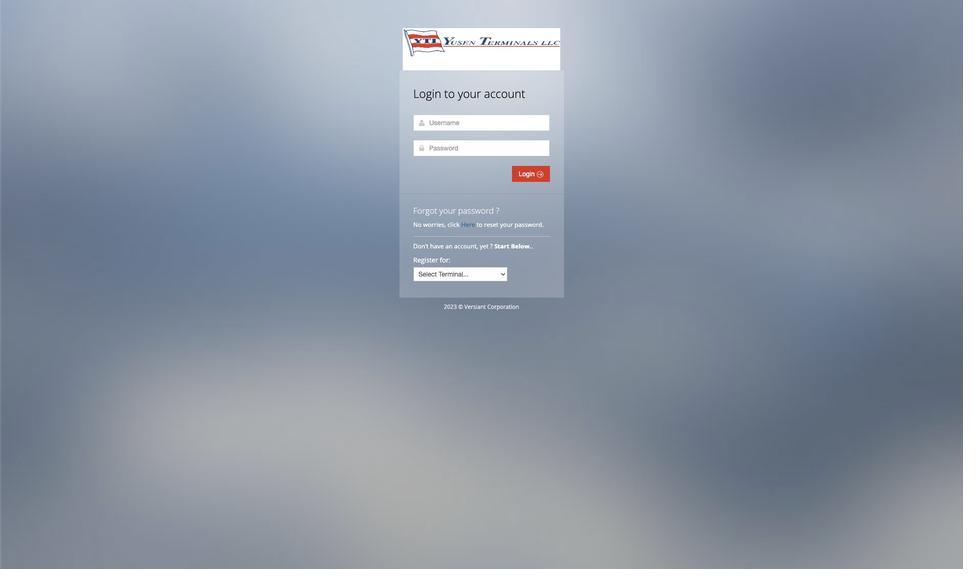 Task type: locate. For each thing, give the bounding box(es) containing it.
0 horizontal spatial ?
[[490, 242, 493, 251]]

1 horizontal spatial login
[[519, 170, 537, 178]]

2 horizontal spatial your
[[500, 221, 513, 229]]

corporation
[[488, 303, 519, 311]]

1 horizontal spatial to
[[477, 221, 483, 229]]

worries,
[[423, 221, 446, 229]]

to up username text field
[[445, 86, 455, 101]]

? right 'yet'
[[490, 242, 493, 251]]

to
[[445, 86, 455, 101], [477, 221, 483, 229]]

1 vertical spatial to
[[477, 221, 483, 229]]

your
[[458, 86, 481, 101], [440, 205, 456, 216], [500, 221, 513, 229]]

your up username text field
[[458, 86, 481, 101]]

0 horizontal spatial to
[[445, 86, 455, 101]]

? up the reset
[[496, 205, 500, 216]]

below.
[[511, 242, 532, 251]]

0 vertical spatial login
[[414, 86, 442, 101]]

here
[[462, 221, 475, 229]]

2 vertical spatial your
[[500, 221, 513, 229]]

0 vertical spatial to
[[445, 86, 455, 101]]

? inside forgot your password ? no worries, click here to reset your password.
[[496, 205, 500, 216]]

.
[[532, 242, 533, 251]]

0 horizontal spatial your
[[440, 205, 456, 216]]

1 vertical spatial your
[[440, 205, 456, 216]]

1 horizontal spatial ?
[[496, 205, 500, 216]]

user image
[[418, 119, 426, 127]]

login button
[[513, 166, 550, 182]]

1 vertical spatial ?
[[490, 242, 493, 251]]

your up click
[[440, 205, 456, 216]]

1 vertical spatial login
[[519, 170, 537, 178]]

have
[[431, 242, 444, 251]]

0 horizontal spatial login
[[414, 86, 442, 101]]

?
[[496, 205, 500, 216], [490, 242, 493, 251]]

login
[[414, 86, 442, 101], [519, 170, 537, 178]]

don't have an account, yet ? start below. .
[[414, 242, 535, 251]]

login inside button
[[519, 170, 537, 178]]

your right the reset
[[500, 221, 513, 229]]

register
[[414, 256, 438, 265]]

to right here
[[477, 221, 483, 229]]

0 vertical spatial ?
[[496, 205, 500, 216]]

2023
[[444, 303, 457, 311]]

to inside forgot your password ? no worries, click here to reset your password.
[[477, 221, 483, 229]]

1 horizontal spatial your
[[458, 86, 481, 101]]

login for login to your account
[[414, 86, 442, 101]]



Task type: describe. For each thing, give the bounding box(es) containing it.
swapright image
[[537, 171, 544, 178]]

lock image
[[418, 145, 426, 152]]

an
[[446, 242, 453, 251]]

Password password field
[[414, 140, 550, 156]]

register for:
[[414, 256, 451, 265]]

versiant
[[465, 303, 486, 311]]

for:
[[440, 256, 451, 265]]

account,
[[454, 242, 479, 251]]

here link
[[462, 221, 475, 229]]

yet
[[480, 242, 489, 251]]

login to your account
[[414, 86, 526, 101]]

Username text field
[[414, 115, 550, 131]]

account
[[484, 86, 526, 101]]

0 vertical spatial your
[[458, 86, 481, 101]]

password.
[[515, 221, 544, 229]]

login for login
[[519, 170, 537, 178]]

start
[[495, 242, 510, 251]]

reset
[[484, 221, 499, 229]]

click
[[448, 221, 460, 229]]

don't
[[414, 242, 429, 251]]

2023 © versiant corporation
[[444, 303, 519, 311]]

©
[[459, 303, 463, 311]]

password
[[458, 205, 494, 216]]

no
[[414, 221, 422, 229]]

forgot
[[414, 205, 438, 216]]

forgot your password ? no worries, click here to reset your password.
[[414, 205, 544, 229]]



Task type: vqa. For each thing, say whether or not it's contained in the screenshot.
the Login within Login button
no



